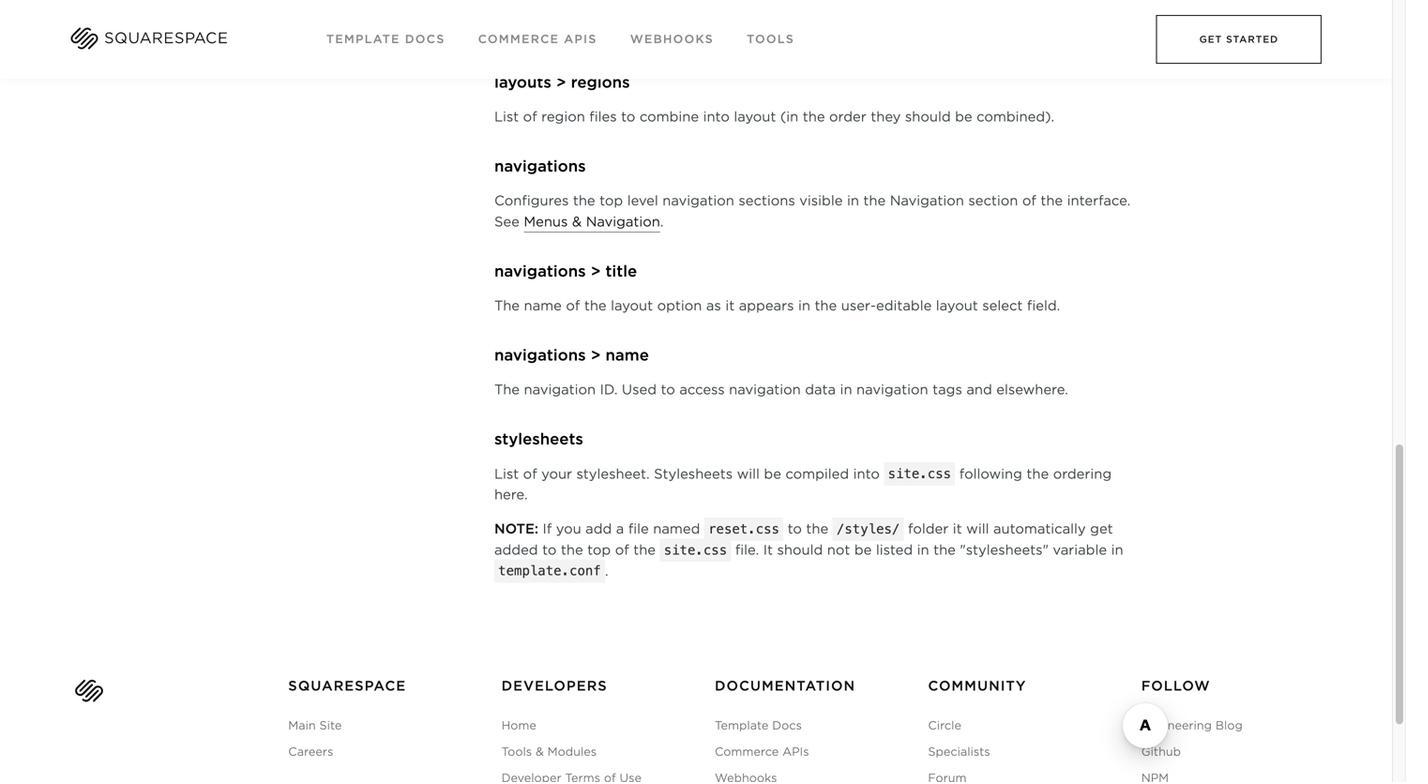 Task type: vqa. For each thing, say whether or not it's contained in the screenshot.


Task type: describe. For each thing, give the bounding box(es) containing it.
main site link
[[288, 716, 464, 736]]

1 field. from the top
[[1027, 25, 1060, 41]]

1 user- from the top
[[841, 25, 876, 41]]

documentation
[[715, 678, 856, 694]]

get started link
[[1156, 15, 1322, 64]]

level
[[627, 193, 658, 209]]

it
[[763, 542, 773, 558]]

in down folder
[[917, 542, 929, 558]]

(in
[[780, 109, 799, 125]]

1 horizontal spatial into
[[853, 466, 880, 482]]

& for menus
[[572, 214, 582, 230]]

title
[[606, 262, 637, 280]]

1 vertical spatial it
[[725, 298, 735, 314]]

sections
[[739, 193, 795, 209]]

files
[[589, 109, 617, 125]]

navigation down navigations > name in the top left of the page
[[524, 382, 596, 398]]

a
[[616, 521, 624, 537]]

site
[[319, 719, 342, 733]]

the navigation id. used to access navigation data in navigation tags and elsewhere.
[[494, 382, 1068, 398]]

added
[[494, 542, 538, 558]]

the left interface.
[[1041, 193, 1063, 209]]

the right visible
[[863, 193, 886, 209]]

home link
[[502, 716, 677, 736]]

1 option from the top
[[657, 25, 702, 41]]

0 horizontal spatial into
[[703, 109, 730, 125]]

of inside folder it will automatically get added to the top of the
[[615, 542, 629, 558]]

1 vertical spatial template docs link
[[715, 716, 891, 736]]

main site
[[288, 719, 342, 733]]

started
[[1226, 34, 1279, 45]]

get
[[1090, 521, 1113, 537]]

2 select from the top
[[983, 298, 1023, 314]]

following the ordering here.
[[494, 466, 1112, 503]]

and
[[967, 382, 992, 398]]

layouts > regions
[[494, 73, 630, 91]]

navigation inside configures the top level navigation sections visible in the navigation section of the interface. see
[[663, 193, 734, 209]]

tools & modules
[[502, 745, 597, 759]]

template.conf
[[498, 564, 601, 579]]

navigations > title
[[494, 262, 637, 280]]

2 option from the top
[[657, 298, 702, 314]]

& for tools
[[536, 745, 544, 759]]

variable
[[1053, 542, 1107, 558]]

0 horizontal spatial template docs link
[[326, 32, 445, 46]]

reset.css
[[708, 522, 780, 537]]

engineering blog
[[1141, 719, 1243, 733]]

tools for tools & modules
[[502, 745, 532, 759]]

github
[[1141, 745, 1181, 759]]

listed
[[876, 542, 913, 558]]

of left your
[[523, 466, 537, 482]]

engineering
[[1141, 719, 1212, 733]]

note: if you add a file named reset.css to the /styles/
[[494, 521, 900, 537]]

add
[[586, 521, 612, 537]]

your
[[541, 466, 572, 482]]

webhooks
[[630, 32, 714, 46]]

tools & modules link
[[502, 743, 677, 762]]

circle link
[[928, 716, 1104, 736]]

in right data
[[840, 382, 852, 398]]

engineering blog link
[[1141, 716, 1317, 736]]

> for regions
[[556, 73, 566, 91]]

used
[[622, 382, 657, 398]]

commerce apis for the bottommost commerce apis link
[[715, 745, 809, 759]]

order
[[829, 109, 867, 125]]

specialists
[[928, 745, 990, 759]]

should inside site.css file. it should not be listed in the "stylesheets" variable in template.conf .
[[777, 542, 823, 558]]

configures the top level navigation sections visible in the navigation section of the interface. see
[[494, 193, 1131, 230]]

the inside following the ordering here.
[[1027, 466, 1049, 482]]

top inside folder it will automatically get added to the top of the
[[587, 542, 611, 558]]

> for title
[[591, 262, 601, 280]]

region
[[541, 109, 585, 125]]

squarespace
[[288, 678, 406, 694]]

follow
[[1141, 678, 1211, 694]]

access
[[680, 382, 725, 398]]

2 the from the top
[[494, 298, 520, 314]]

see
[[494, 214, 520, 230]]

1 vertical spatial commerce
[[715, 745, 779, 759]]

ordering
[[1053, 466, 1112, 482]]

automatically
[[993, 521, 1086, 537]]

regions
[[571, 73, 630, 91]]

0 vertical spatial should
[[905, 109, 951, 125]]

list for list of region files to combine into layout (in the order they should be combined).
[[494, 109, 519, 125]]

the down title
[[584, 298, 607, 314]]

elsewhere.
[[997, 382, 1068, 398]]

modules
[[548, 745, 597, 759]]

data
[[805, 382, 836, 398]]

if
[[543, 521, 552, 537]]

to right files
[[621, 109, 636, 125]]

the inside site.css file. it should not be listed in the "stylesheets" variable in template.conf .
[[934, 542, 956, 558]]

the up the regions
[[584, 25, 607, 41]]

following
[[959, 466, 1022, 482]]

. inside site.css file. it should not be listed in the "stylesheets" variable in template.conf .
[[605, 563, 608, 579]]

list of your stylesheet. stylesheets will be compiled into site.css
[[494, 466, 951, 482]]

blog
[[1216, 719, 1243, 733]]

file.
[[735, 542, 759, 558]]

github link
[[1141, 743, 1317, 762]]

folder it will automatically get added to the top of the
[[494, 521, 1113, 558]]

in down get
[[1111, 542, 1123, 558]]

specialists link
[[928, 743, 1104, 762]]

2 field. from the top
[[1027, 298, 1060, 314]]

navigations for navigations > name
[[494, 346, 586, 365]]

of up the layouts > regions
[[566, 25, 580, 41]]

note:
[[494, 521, 539, 537]]

1 the from the top
[[494, 25, 520, 41]]

folder
[[908, 521, 949, 537]]

stylesheet.
[[577, 466, 650, 482]]

will inside folder it will automatically get added to the top of the
[[966, 521, 989, 537]]

layouts
[[494, 73, 551, 91]]

developers
[[502, 678, 608, 694]]

configures
[[494, 193, 569, 209]]

the down file
[[633, 542, 656, 558]]

named
[[653, 521, 700, 537]]

0 vertical spatial be
[[955, 109, 973, 125]]



Task type: locate. For each thing, give the bounding box(es) containing it.
0 horizontal spatial site.css
[[664, 543, 727, 558]]

navigations > name
[[494, 346, 649, 365]]

as left tools "link"
[[706, 25, 721, 41]]

commerce apis up layouts
[[478, 32, 597, 46]]

1 appears from the top
[[739, 25, 794, 41]]

0 vertical spatial the
[[494, 25, 520, 41]]

0 horizontal spatial commerce apis link
[[478, 32, 597, 46]]

0 vertical spatial >
[[556, 73, 566, 91]]

commerce apis link down documentation
[[715, 743, 891, 762]]

tools for tools "link"
[[747, 32, 795, 46]]

0 horizontal spatial &
[[536, 745, 544, 759]]

0 vertical spatial field.
[[1027, 25, 1060, 41]]

2 vertical spatial be
[[854, 542, 872, 558]]

navigation left tags
[[857, 382, 928, 398]]

0 vertical spatial tools
[[747, 32, 795, 46]]

to
[[621, 109, 636, 125], [661, 382, 675, 398], [788, 521, 802, 537], [542, 542, 557, 558]]

1 vertical spatial option
[[657, 298, 702, 314]]

1 vertical spatial .
[[605, 563, 608, 579]]

into right combine
[[703, 109, 730, 125]]

menus & navigation .
[[524, 214, 664, 230]]

1 horizontal spatial tools
[[747, 32, 795, 46]]

1 vertical spatial user-
[[841, 298, 876, 314]]

tools up list of region files to combine into layout (in the order they should be combined).
[[747, 32, 795, 46]]

1 horizontal spatial will
[[966, 521, 989, 537]]

2 appears from the top
[[739, 298, 794, 314]]

option
[[657, 25, 702, 41], [657, 298, 702, 314]]

visible
[[800, 193, 843, 209]]

the right (in
[[803, 109, 825, 125]]

navigation left the section
[[890, 193, 964, 209]]

1 navigations from the top
[[494, 157, 586, 175]]

editable
[[876, 25, 932, 41], [876, 298, 932, 314]]

navigations down menus on the left
[[494, 262, 586, 280]]

top down add
[[587, 542, 611, 558]]

the name of the layout option as it appears in the user-editable layout select field. up the navigation id. used to access navigation data in navigation tags and elsewhere.
[[494, 298, 1060, 314]]

careers link
[[288, 743, 464, 762]]

0 vertical spatial apis
[[564, 32, 597, 46]]

2 editable from the top
[[876, 298, 932, 314]]

of left region
[[523, 109, 537, 125]]

top inside configures the top level navigation sections visible in the navigation section of the interface. see
[[600, 193, 623, 209]]

2 vertical spatial >
[[591, 346, 601, 365]]

name up the layouts > regions
[[524, 25, 562, 41]]

home
[[502, 719, 536, 733]]

appears
[[739, 25, 794, 41], [739, 298, 794, 314]]

you
[[556, 521, 581, 537]]

.
[[660, 214, 664, 230], [605, 563, 608, 579]]

the right tools "link"
[[815, 25, 837, 41]]

will
[[737, 466, 760, 482], [966, 521, 989, 537]]

1 vertical spatial field.
[[1027, 298, 1060, 314]]

& right menus on the left
[[572, 214, 582, 230]]

be down /styles/
[[854, 542, 872, 558]]

the left the ordering
[[1027, 466, 1049, 482]]

in up data
[[798, 298, 810, 314]]

2 vertical spatial the
[[494, 382, 520, 398]]

0 vertical spatial commerce
[[478, 32, 559, 46]]

in inside configures the top level navigation sections visible in the navigation section of the interface. see
[[847, 193, 859, 209]]

list down layouts
[[494, 109, 519, 125]]

&
[[572, 214, 582, 230], [536, 745, 544, 759]]

section
[[968, 193, 1018, 209]]

2 the name of the layout option as it appears in the user-editable layout select field. from the top
[[494, 298, 1060, 314]]

1 vertical spatial the name of the layout option as it appears in the user-editable layout select field.
[[494, 298, 1060, 314]]

layout
[[611, 25, 653, 41], [936, 25, 978, 41], [734, 109, 776, 125], [611, 298, 653, 314], [936, 298, 978, 314]]

should right it
[[777, 542, 823, 558]]

1 horizontal spatial docs
[[772, 719, 802, 733]]

0 vertical spatial editable
[[876, 25, 932, 41]]

1 vertical spatial apis
[[783, 745, 809, 759]]

0 horizontal spatial commerce
[[478, 32, 559, 46]]

1 horizontal spatial site.css
[[888, 467, 951, 482]]

1 horizontal spatial navigation
[[890, 193, 964, 209]]

name down navigations > title
[[524, 298, 562, 314]]

menus & navigation link
[[524, 214, 660, 233]]

0 vertical spatial name
[[524, 25, 562, 41]]

stylesheets
[[494, 430, 583, 449]]

field.
[[1027, 25, 1060, 41], [1027, 298, 1060, 314]]

should right they
[[905, 109, 951, 125]]

1 vertical spatial into
[[853, 466, 880, 482]]

0 vertical spatial navigations
[[494, 157, 586, 175]]

0 vertical spatial into
[[703, 109, 730, 125]]

be left combined).
[[955, 109, 973, 125]]

site.css up folder
[[888, 467, 951, 482]]

1 vertical spatial commerce apis
[[715, 745, 809, 759]]

1 horizontal spatial template
[[715, 719, 769, 733]]

get
[[1200, 34, 1222, 45]]

file
[[628, 521, 649, 537]]

1 horizontal spatial commerce apis
[[715, 745, 809, 759]]

0 vertical spatial the name of the layout option as it appears in the user-editable layout select field.
[[494, 25, 1060, 41]]

0 vertical spatial appears
[[739, 25, 794, 41]]

1 vertical spatial be
[[764, 466, 781, 482]]

list for list of your stylesheet. stylesheets will be compiled into site.css
[[494, 466, 519, 482]]

tags
[[933, 382, 962, 398]]

select up combined).
[[983, 25, 1023, 41]]

1 vertical spatial >
[[591, 262, 601, 280]]

id.
[[600, 382, 618, 398]]

of down a
[[615, 542, 629, 558]]

1 list from the top
[[494, 109, 519, 125]]

as up access
[[706, 298, 721, 314]]

of
[[566, 25, 580, 41], [523, 109, 537, 125], [1022, 193, 1037, 209], [566, 298, 580, 314], [523, 466, 537, 482], [615, 542, 629, 558]]

option up access
[[657, 298, 702, 314]]

in
[[798, 25, 810, 41], [847, 193, 859, 209], [798, 298, 810, 314], [840, 382, 852, 398], [917, 542, 929, 558], [1111, 542, 1123, 558]]

navigation left data
[[729, 382, 801, 398]]

as
[[706, 25, 721, 41], [706, 298, 721, 314]]

compiled
[[786, 466, 849, 482]]

not
[[827, 542, 850, 558]]

be inside site.css file. it should not be listed in the "stylesheets" variable in template.conf .
[[854, 542, 872, 558]]

option up combine
[[657, 25, 702, 41]]

0 horizontal spatial .
[[605, 563, 608, 579]]

the up stylesheets at the bottom
[[494, 382, 520, 398]]

list up here.
[[494, 466, 519, 482]]

2 horizontal spatial be
[[955, 109, 973, 125]]

& left modules
[[536, 745, 544, 759]]

commerce apis for commerce apis link to the top
[[478, 32, 597, 46]]

"stylesheets"
[[960, 542, 1049, 558]]

2 as from the top
[[706, 298, 721, 314]]

2 list from the top
[[494, 466, 519, 482]]

combine
[[640, 109, 699, 125]]

the
[[494, 25, 520, 41], [494, 298, 520, 314], [494, 382, 520, 398]]

0 horizontal spatial apis
[[564, 32, 597, 46]]

0 vertical spatial docs
[[405, 32, 445, 46]]

site.css inside site.css file. it should not be listed in the "stylesheets" variable in template.conf .
[[664, 543, 727, 558]]

into
[[703, 109, 730, 125], [853, 466, 880, 482]]

circle
[[928, 719, 962, 733]]

1 vertical spatial as
[[706, 298, 721, 314]]

0 vertical spatial template docs
[[326, 32, 445, 46]]

community
[[928, 678, 1027, 694]]

navigation right level
[[663, 193, 734, 209]]

site.css down note: if you add a file named reset.css to the /styles/
[[664, 543, 727, 558]]

1 vertical spatial navigation
[[586, 214, 660, 230]]

1 vertical spatial will
[[966, 521, 989, 537]]

commerce apis down documentation
[[715, 745, 809, 759]]

1 vertical spatial docs
[[772, 719, 802, 733]]

of right the section
[[1022, 193, 1037, 209]]

1 vertical spatial commerce apis link
[[715, 743, 891, 762]]

0 horizontal spatial template docs
[[326, 32, 445, 46]]

2 vertical spatial it
[[953, 521, 962, 537]]

it
[[725, 25, 735, 41], [725, 298, 735, 314], [953, 521, 962, 537]]

1 horizontal spatial be
[[854, 542, 872, 558]]

navigations up stylesheets at the bottom
[[494, 346, 586, 365]]

0 vertical spatial site.css
[[888, 467, 951, 482]]

0 horizontal spatial tools
[[502, 745, 532, 759]]

2 navigations from the top
[[494, 262, 586, 280]]

appears up list of region files to combine into layout (in the order they should be combined).
[[739, 25, 794, 41]]

commerce down documentation
[[715, 745, 779, 759]]

0 vertical spatial .
[[660, 214, 664, 230]]

commerce apis link up layouts
[[478, 32, 597, 46]]

the name of the layout option as it appears in the user-editable layout select field. up list of region files to combine into layout (in the order they should be combined).
[[494, 25, 1060, 41]]

the up layouts
[[494, 25, 520, 41]]

user-
[[841, 25, 876, 41], [841, 298, 876, 314]]

field. up elsewhere.
[[1027, 298, 1060, 314]]

site.css file. it should not be listed in the "stylesheets" variable in template.conf .
[[498, 542, 1123, 579]]

into right compiled
[[853, 466, 880, 482]]

0 vertical spatial will
[[737, 466, 760, 482]]

0 vertical spatial top
[[600, 193, 623, 209]]

1 horizontal spatial commerce
[[715, 745, 779, 759]]

0 vertical spatial user-
[[841, 25, 876, 41]]

0 vertical spatial it
[[725, 25, 735, 41]]

be left compiled
[[764, 466, 781, 482]]

to down 'if'
[[542, 542, 557, 558]]

commerce up layouts
[[478, 32, 559, 46]]

apis down documentation
[[783, 745, 809, 759]]

1 vertical spatial site.css
[[664, 543, 727, 558]]

0 vertical spatial navigation
[[890, 193, 964, 209]]

the up data
[[815, 298, 837, 314]]

navigations for navigations > title
[[494, 262, 586, 280]]

1 vertical spatial appears
[[739, 298, 794, 314]]

0 vertical spatial commerce apis link
[[478, 32, 597, 46]]

apis up the layouts > regions
[[564, 32, 597, 46]]

appears up the navigation id. used to access navigation data in navigation tags and elsewhere.
[[739, 298, 794, 314]]

1 as from the top
[[706, 25, 721, 41]]

navigations for navigations
[[494, 157, 586, 175]]

here.
[[494, 487, 528, 503]]

2 vertical spatial name
[[606, 346, 649, 365]]

the down navigations > title
[[494, 298, 520, 314]]

be
[[955, 109, 973, 125], [764, 466, 781, 482], [854, 542, 872, 558]]

> up id.
[[591, 346, 601, 365]]

1 horizontal spatial &
[[572, 214, 582, 230]]

> up region
[[556, 73, 566, 91]]

1 editable from the top
[[876, 25, 932, 41]]

it inside folder it will automatically get added to the top of the
[[953, 521, 962, 537]]

0 horizontal spatial docs
[[405, 32, 445, 46]]

1 select from the top
[[983, 25, 1023, 41]]

1 horizontal spatial apis
[[783, 745, 809, 759]]

0 vertical spatial commerce apis
[[478, 32, 597, 46]]

1 vertical spatial template docs
[[715, 719, 802, 733]]

navigation inside configures the top level navigation sections visible in the navigation section of the interface. see
[[890, 193, 964, 209]]

site.css
[[888, 467, 951, 482], [664, 543, 727, 558]]

field. up combined).
[[1027, 25, 1060, 41]]

main
[[288, 719, 316, 733]]

1 vertical spatial navigations
[[494, 262, 586, 280]]

tools link
[[747, 32, 795, 46]]

navigations
[[494, 157, 586, 175], [494, 262, 586, 280], [494, 346, 586, 365]]

1 vertical spatial should
[[777, 542, 823, 558]]

navigation down level
[[586, 214, 660, 230]]

menus
[[524, 214, 568, 230]]

1 horizontal spatial .
[[660, 214, 664, 230]]

0 horizontal spatial template
[[326, 32, 400, 46]]

>
[[556, 73, 566, 91], [591, 262, 601, 280], [591, 346, 601, 365]]

0 horizontal spatial navigation
[[586, 214, 660, 230]]

interface.
[[1067, 193, 1131, 209]]

they
[[871, 109, 901, 125]]

select up and
[[983, 298, 1023, 314]]

2 vertical spatial navigations
[[494, 346, 586, 365]]

0 vertical spatial list
[[494, 109, 519, 125]]

0 vertical spatial select
[[983, 25, 1023, 41]]

the up menus & navigation . on the left top of the page
[[573, 193, 595, 209]]

3 the from the top
[[494, 382, 520, 398]]

0 horizontal spatial commerce apis
[[478, 32, 597, 46]]

0 vertical spatial template
[[326, 32, 400, 46]]

webhooks link
[[630, 32, 714, 46]]

0 vertical spatial template docs link
[[326, 32, 445, 46]]

site.css inside list of your stylesheet. stylesheets will be compiled into site.css
[[888, 467, 951, 482]]

to up site.css file. it should not be listed in the "stylesheets" variable in template.conf .
[[788, 521, 802, 537]]

> left title
[[591, 262, 601, 280]]

will right "stylesheets"
[[737, 466, 760, 482]]

1 vertical spatial editable
[[876, 298, 932, 314]]

1 vertical spatial list
[[494, 466, 519, 482]]

> for name
[[591, 346, 601, 365]]

tools down home
[[502, 745, 532, 759]]

3 navigations from the top
[[494, 346, 586, 365]]

1 vertical spatial name
[[524, 298, 562, 314]]

navigation
[[890, 193, 964, 209], [586, 214, 660, 230]]

docs
[[405, 32, 445, 46], [772, 719, 802, 733]]

combined).
[[977, 109, 1055, 125]]

of inside configures the top level navigation sections visible in the navigation section of the interface. see
[[1022, 193, 1037, 209]]

to right used
[[661, 382, 675, 398]]

navigations up configures
[[494, 157, 586, 175]]

the up not
[[806, 521, 829, 537]]

stylesheets
[[654, 466, 733, 482]]

in right tools "link"
[[798, 25, 810, 41]]

1 horizontal spatial should
[[905, 109, 951, 125]]

2 user- from the top
[[841, 298, 876, 314]]

list of region files to combine into layout (in the order they should be combined).
[[494, 109, 1055, 125]]

1 vertical spatial template
[[715, 719, 769, 733]]

careers
[[288, 745, 333, 759]]

name up used
[[606, 346, 649, 365]]

1 vertical spatial the
[[494, 298, 520, 314]]

/styles/
[[837, 522, 900, 537]]

the down you
[[561, 542, 583, 558]]

1 the name of the layout option as it appears in the user-editable layout select field. from the top
[[494, 25, 1060, 41]]

of down navigations > title
[[566, 298, 580, 314]]

the
[[584, 25, 607, 41], [815, 25, 837, 41], [803, 109, 825, 125], [573, 193, 595, 209], [863, 193, 886, 209], [1041, 193, 1063, 209], [584, 298, 607, 314], [815, 298, 837, 314], [1027, 466, 1049, 482], [806, 521, 829, 537], [561, 542, 583, 558], [633, 542, 656, 558], [934, 542, 956, 558]]

will up "stylesheets"
[[966, 521, 989, 537]]

0 vertical spatial &
[[572, 214, 582, 230]]

1 horizontal spatial template docs
[[715, 719, 802, 733]]

commerce apis link
[[478, 32, 597, 46], [715, 743, 891, 762]]

to inside folder it will automatically get added to the top of the
[[542, 542, 557, 558]]

in right visible
[[847, 193, 859, 209]]

0 vertical spatial as
[[706, 25, 721, 41]]

top
[[600, 193, 623, 209], [587, 542, 611, 558]]

should
[[905, 109, 951, 125], [777, 542, 823, 558]]

0 vertical spatial option
[[657, 25, 702, 41]]

the name of the layout option as it appears in the user-editable layout select field.
[[494, 25, 1060, 41], [494, 298, 1060, 314]]

the down folder
[[934, 542, 956, 558]]

0 horizontal spatial will
[[737, 466, 760, 482]]

1 vertical spatial &
[[536, 745, 544, 759]]

1 horizontal spatial template docs link
[[715, 716, 891, 736]]

top up menus & navigation . on the left top of the page
[[600, 193, 623, 209]]

get started
[[1200, 34, 1279, 45]]

1 vertical spatial select
[[983, 298, 1023, 314]]



